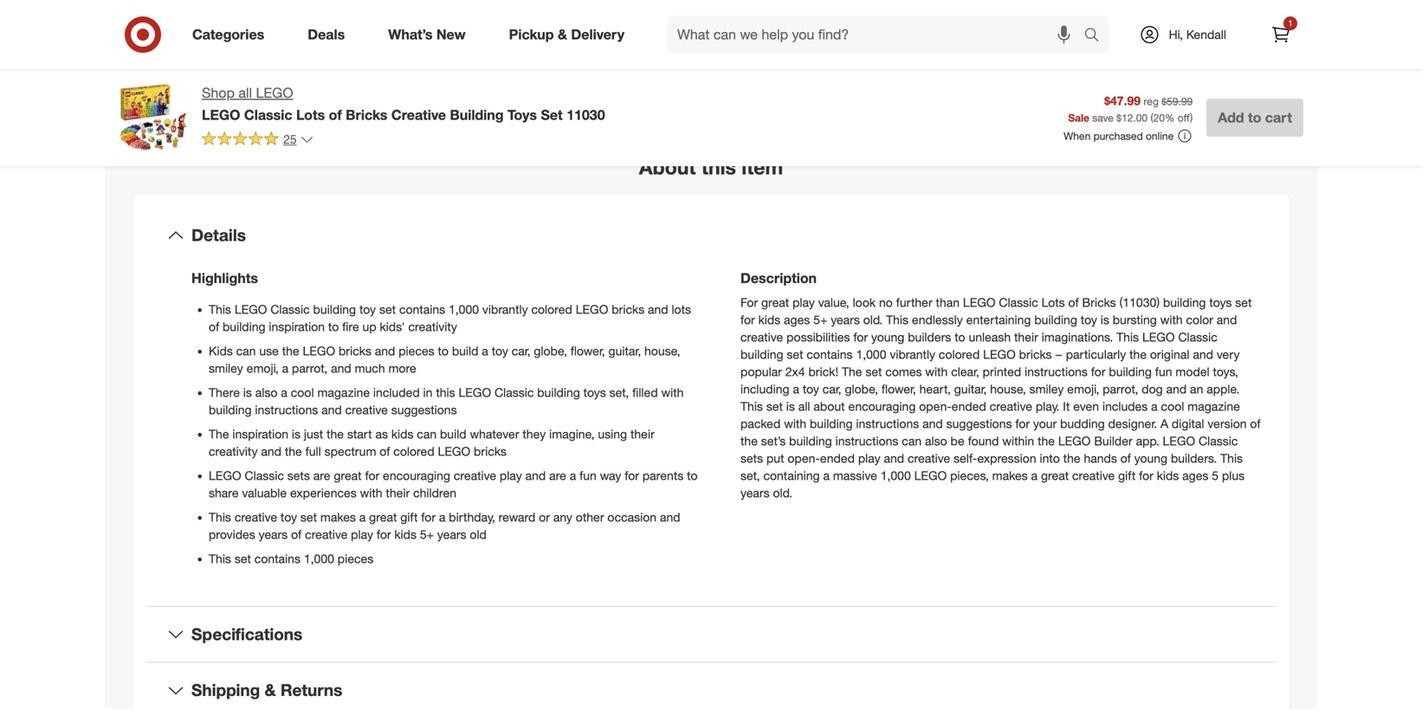 Task type: vqa. For each thing, say whether or not it's contained in the screenshot.
this to the right
yes



Task type: locate. For each thing, give the bounding box(es) containing it.
1 vertical spatial bricks
[[1083, 295, 1117, 310]]

save
[[1093, 111, 1114, 124]]

cool
[[291, 385, 314, 401], [1161, 399, 1185, 414]]

years up the this set contains 1,000 pieces
[[259, 527, 288, 543]]

1 vertical spatial open-
[[788, 451, 820, 466]]

add
[[1218, 109, 1245, 126]]

25
[[283, 132, 297, 147]]

bricks inside this lego classic building toy set contains 1,000 vibrantly colored lego bricks and lots of building inspiration to fire up kids' creativity
[[612, 302, 645, 317]]

for
[[741, 295, 758, 310]]

1 horizontal spatial 5+
[[814, 313, 828, 328]]

parrot, inside kids can use the lego bricks and pieces to build a toy car, globe, flower, guitar, house, smiley emoji, a parrot, and much more
[[292, 361, 328, 376]]

image of lego classic lots of bricks creative building toys set 11030 image
[[119, 83, 188, 152]]

0 horizontal spatial set,
[[610, 385, 629, 401]]

& right pickup
[[558, 26, 567, 43]]

creativity
[[408, 320, 457, 335], [209, 444, 258, 459]]

parrot, inside description for great play value, look no further than lego classic lots of bricks (11030) building toys set for kids ages 5+ years old. this endlessly entertaining building toy is bursting with color and creative possibilities for young builders to unleash their imaginations.  this lego classic building set contains 1,000 vibrantly colored lego bricks – particularly the original and very popular 2x4 brick! the set comes with clear, printed instructions for building fun model toys, including a toy car, globe, flower, heart, guitar, house, smiley emoji, parrot, dog and an apple. this set is all about encouraging open-ended creative play. it even includes a cool magazine packed with building instructions and suggestions for your budding designer. a digital version of the set's building instructions can also be found within the lego builder app.  lego classic sets put open-ended play and creative self-expression into the hands of young builders. this set, containing a massive 1,000 lego pieces, makes a great creative gift for kids ages 5 plus years old.
[[1103, 382, 1139, 397]]

1 horizontal spatial young
[[1135, 451, 1168, 466]]

0 horizontal spatial globe,
[[534, 344, 567, 359]]

and inside this lego classic building toy set contains 1,000 vibrantly colored lego bricks and lots of building inspiration to fire up kids' creativity
[[648, 302, 669, 317]]

sets left put
[[741, 451, 763, 466]]

0 vertical spatial gift
[[1119, 469, 1136, 484]]

flower,
[[571, 344, 605, 359], [882, 382, 916, 397]]

what's new link
[[374, 16, 487, 54]]

the down "there"
[[209, 427, 229, 442]]

of right version
[[1251, 417, 1261, 432]]

1 horizontal spatial smiley
[[1030, 382, 1064, 397]]

colored inside description for great play value, look no further than lego classic lots of bricks (11030) building toys set for kids ages 5+ years old. this endlessly entertaining building toy is bursting with color and creative possibilities for young builders to unleash their imaginations.  this lego classic building set contains 1,000 vibrantly colored lego bricks – particularly the original and very popular 2x4 brick! the set comes with clear, printed instructions for building fun model toys, including a toy car, globe, flower, heart, guitar, house, smiley emoji, parrot, dog and an apple. this set is all about encouraging open-ended creative play. it even includes a cool magazine packed with building instructions and suggestions for your budding designer. a digital version of the set's building instructions can also be found within the lego builder app.  lego classic sets put open-ended play and creative self-expression into the hands of young builders. this set, containing a massive 1,000 lego pieces, makes a great creative gift for kids ages 5 plus years old.
[[939, 347, 980, 362]]

this up plus at right bottom
[[1221, 451, 1243, 466]]

0 vertical spatial guitar,
[[609, 344, 641, 359]]

what's
[[388, 26, 433, 43]]

sets down full
[[287, 469, 310, 484]]

toy down valuable
[[281, 510, 297, 525]]

contains up brick!
[[807, 347, 853, 362]]

0 horizontal spatial lots
[[296, 106, 325, 123]]

ages down builders.
[[1183, 469, 1209, 484]]

makes inside this creative toy set makes a great gift for a birthday, reward or any other occasion and provides years of creative play for kids 5+ years old
[[320, 510, 356, 525]]

build for a
[[452, 344, 479, 359]]

all inside shop all lego lego classic lots of bricks creative building toys set 11030
[[239, 84, 252, 101]]

1,000 inside this lego classic building toy set contains 1,000 vibrantly colored lego bricks and lots of building inspiration to fire up kids' creativity
[[449, 302, 479, 317]]

all inside description for great play value, look no further than lego classic lots of bricks (11030) building toys set for kids ages 5+ years old. this endlessly entertaining building toy is bursting with color and creative possibilities for young builders to unleash their imaginations.  this lego classic building set contains 1,000 vibrantly colored lego bricks – particularly the original and very popular 2x4 brick! the set comes with clear, printed instructions for building fun model toys, including a toy car, globe, flower, heart, guitar, house, smiley emoji, parrot, dog and an apple. this set is all about encouraging open-ended creative play. it even includes a cool magazine packed with building instructions and suggestions for your budding designer. a digital version of the set's building instructions can also be found within the lego builder app.  lego classic sets put open-ended play and creative self-expression into the hands of young builders. this set, containing a massive 1,000 lego pieces, makes a great creative gift for kids ages 5 plus years old.
[[799, 399, 811, 414]]

0 vertical spatial house,
[[645, 344, 681, 359]]

1 vertical spatial emoji,
[[1068, 382, 1100, 397]]

globe, up 'about'
[[845, 382, 879, 397]]

suggestions inside there is also a cool magazine included in this lego classic building toys set, filled with building instructions and creative suggestions
[[391, 403, 457, 418]]

set inside this lego classic building toy set contains 1,000 vibrantly colored lego bricks and lots of building inspiration to fire up kids' creativity
[[379, 302, 396, 317]]

toy up up
[[360, 302, 376, 317]]

and right the color at the right of page
[[1217, 313, 1238, 328]]

found
[[968, 434, 999, 449]]

and inside lego classic sets are great for encouraging creative play and are a fun way for parents to share valuable experiences with their children
[[526, 469, 546, 484]]

0 vertical spatial toys
[[1210, 295, 1232, 310]]

5+
[[814, 313, 828, 328], [420, 527, 434, 543]]

globe,
[[534, 344, 567, 359], [845, 382, 879, 397]]

guitar, inside kids can use the lego bricks and pieces to build a toy car, globe, flower, guitar, house, smiley emoji, a parrot, and much more
[[609, 344, 641, 359]]

0 vertical spatial sets
[[741, 451, 763, 466]]

this left the item
[[702, 155, 736, 180]]

bricks
[[612, 302, 645, 317], [339, 344, 372, 359], [1019, 347, 1052, 362], [474, 444, 507, 459]]

for down children
[[421, 510, 436, 525]]

toys up using
[[584, 385, 606, 401]]

set inside this creative toy set makes a great gift for a birthday, reward or any other occasion and provides years of creative play for kids 5+ years old
[[301, 510, 317, 525]]

set down experiences on the left bottom of page
[[301, 510, 317, 525]]

1,000 up kids can use the lego bricks and pieces to build a toy car, globe, flower, guitar, house, smiley emoji, a parrot, and much more
[[449, 302, 479, 317]]

lego inside the inspiration is just the start as kids can build whatever they imagine, using their creativity and the full spectrum of colored lego bricks
[[438, 444, 471, 459]]

0 horizontal spatial &
[[265, 681, 276, 701]]

and up much
[[375, 344, 395, 359]]

printed
[[983, 365, 1022, 380]]

1 horizontal spatial parrot,
[[1103, 382, 1139, 397]]

unleash
[[969, 330, 1011, 345]]

the right just at the bottom left of page
[[327, 427, 344, 442]]

0 horizontal spatial smiley
[[209, 361, 243, 376]]

digital
[[1172, 417, 1205, 432]]

1 vertical spatial also
[[925, 434, 948, 449]]

creative up popular
[[741, 330, 783, 345]]

0 horizontal spatial the
[[209, 427, 229, 442]]

smiley
[[209, 361, 243, 376], [1030, 382, 1064, 397]]

instructions up just at the bottom left of page
[[255, 403, 318, 418]]

1 horizontal spatial can
[[417, 427, 437, 442]]

1 vertical spatial fun
[[580, 469, 597, 484]]

the left full
[[285, 444, 302, 459]]

the
[[282, 344, 299, 359], [1130, 347, 1147, 362], [327, 427, 344, 442], [741, 434, 758, 449], [1038, 434, 1055, 449], [285, 444, 302, 459], [1064, 451, 1081, 466]]

& inside 'dropdown button'
[[265, 681, 276, 701]]

0 horizontal spatial ages
[[784, 313, 810, 328]]

emoji,
[[247, 361, 279, 376], [1068, 382, 1100, 397]]

set's
[[761, 434, 786, 449]]

pieces,
[[951, 469, 989, 484]]

0 horizontal spatial this
[[436, 385, 455, 401]]

house, inside kids can use the lego bricks and pieces to build a toy car, globe, flower, guitar, house, smiley emoji, a parrot, and much more
[[645, 344, 681, 359]]

0 horizontal spatial flower,
[[571, 344, 605, 359]]

this inside there is also a cool magazine included in this lego classic building toys set, filled with building instructions and creative suggestions
[[436, 385, 455, 401]]

a inside lego classic sets are great for encouraging creative play and are a fun way for parents to share valuable experiences with their children
[[570, 469, 576, 484]]

your
[[1034, 417, 1057, 432]]

0 horizontal spatial can
[[236, 344, 256, 359]]

contains down provides
[[255, 552, 301, 567]]

1 horizontal spatial suggestions
[[947, 417, 1012, 432]]

parrot, left much
[[292, 361, 328, 376]]

makes down expression
[[993, 469, 1028, 484]]

build
[[452, 344, 479, 359], [440, 427, 467, 442]]

endlessly
[[912, 313, 963, 328]]

with
[[1161, 313, 1183, 328], [926, 365, 948, 380], [662, 385, 684, 401], [784, 417, 807, 432], [360, 486, 383, 501]]

0 vertical spatial parrot,
[[292, 361, 328, 376]]

1 vertical spatial inspiration
[[233, 427, 289, 442]]

experiences
[[290, 486, 357, 501]]

1 horizontal spatial guitar,
[[955, 382, 987, 397]]

25 link
[[202, 131, 314, 151]]

original
[[1151, 347, 1190, 362]]

1 horizontal spatial bricks
[[1083, 295, 1117, 310]]

0 vertical spatial young
[[872, 330, 905, 345]]

2 horizontal spatial can
[[902, 434, 922, 449]]

0 horizontal spatial sets
[[287, 469, 310, 484]]

0 vertical spatial their
[[1015, 330, 1039, 345]]

1 horizontal spatial house,
[[991, 382, 1026, 397]]

cool inside description for great play value, look no further than lego classic lots of bricks (11030) building toys set for kids ages 5+ years old. this endlessly entertaining building toy is bursting with color and creative possibilities for young builders to unleash their imaginations.  this lego classic building set contains 1,000 vibrantly colored lego bricks – particularly the original and very popular 2x4 brick! the set comes with clear, printed instructions for building fun model toys, including a toy car, globe, flower, heart, guitar, house, smiley emoji, parrot, dog and an apple. this set is all about encouraging open-ended creative play. it even includes a cool magazine packed with building instructions and suggestions for your budding designer. a digital version of the set's building instructions can also be found within the lego builder app.  lego classic sets put open-ended play and creative self-expression into the hands of young builders. this set, containing a massive 1,000 lego pieces, makes a great creative gift for kids ages 5 plus years old.
[[1161, 399, 1185, 414]]

highlights
[[191, 270, 258, 287]]

cool up a
[[1161, 399, 1185, 414]]

of inside shop all lego lego classic lots of bricks creative building toys set 11030
[[329, 106, 342, 123]]

all left 'about'
[[799, 399, 811, 414]]

there is also a cool magazine included in this lego classic building toys set, filled with building instructions and creative suggestions
[[209, 385, 684, 418]]

1 vertical spatial globe,
[[845, 382, 879, 397]]

ages up possibilities at top
[[784, 313, 810, 328]]

build down this lego classic building toy set contains 1,000 vibrantly colored lego bricks and lots of building inspiration to fire up kids' creativity
[[452, 344, 479, 359]]

guitar, up filled
[[609, 344, 641, 359]]

shop
[[202, 84, 235, 101]]

fire
[[342, 320, 359, 335]]

car, up 'about'
[[823, 382, 842, 397]]

0 vertical spatial globe,
[[534, 344, 567, 359]]

for down lego classic sets are great for encouraging creative play and are a fun way for parents to share valuable experiences with their children on the bottom left of page
[[377, 527, 391, 543]]

classic
[[244, 106, 292, 123], [999, 295, 1039, 310], [271, 302, 310, 317], [1179, 330, 1218, 345], [495, 385, 534, 401], [1199, 434, 1238, 449], [245, 469, 284, 484]]

categories
[[192, 26, 264, 43]]

kids down children
[[395, 527, 417, 543]]

open-
[[920, 399, 952, 414], [788, 451, 820, 466]]

1 vertical spatial lots
[[1042, 295, 1065, 310]]

with up heart,
[[926, 365, 948, 380]]

to inside button
[[1249, 109, 1262, 126]]

0 vertical spatial pieces
[[399, 344, 435, 359]]

–
[[1056, 347, 1063, 362]]

1 vertical spatial the
[[209, 427, 229, 442]]

ended up the massive
[[820, 451, 855, 466]]

their right using
[[631, 427, 655, 442]]

1 link
[[1262, 16, 1301, 54]]

builders
[[908, 330, 952, 345]]

& for pickup
[[558, 26, 567, 43]]

inspiration
[[269, 320, 325, 335], [233, 427, 289, 442]]

creative inside lego classic sets are great for encouraging creative play and are a fun way for parents to share valuable experiences with their children
[[454, 469, 496, 484]]

1 horizontal spatial makes
[[993, 469, 1028, 484]]

cool up just at the bottom left of page
[[291, 385, 314, 401]]

1 vertical spatial build
[[440, 427, 467, 442]]

deals
[[308, 26, 345, 43]]

set down including
[[767, 399, 783, 414]]

more
[[389, 361, 417, 376]]

1 vertical spatial creativity
[[209, 444, 258, 459]]

image gallery element
[[119, 0, 691, 114]]

1 vertical spatial guitar,
[[955, 382, 987, 397]]

old. down look
[[864, 313, 883, 328]]

2 vertical spatial colored
[[394, 444, 435, 459]]

version
[[1208, 417, 1247, 432]]

0 vertical spatial this
[[702, 155, 736, 180]]

flower, inside description for great play value, look no further than lego classic lots of bricks (11030) building toys set for kids ages 5+ years old. this endlessly entertaining building toy is bursting with color and creative possibilities for young builders to unleash their imaginations.  this lego classic building set contains 1,000 vibrantly colored lego bricks – particularly the original and very popular 2x4 brick! the set comes with clear, printed instructions for building fun model toys, including a toy car, globe, flower, heart, guitar, house, smiley emoji, parrot, dog and an apple. this set is all about encouraging open-ended creative play. it even includes a cool magazine packed with building instructions and suggestions for your budding designer. a digital version of the set's building instructions can also be found within the lego builder app.  lego classic sets put open-ended play and creative self-expression into the hands of young builders. this set, containing a massive 1,000 lego pieces, makes a great creative gift for kids ages 5 plus years old.
[[882, 382, 916, 397]]

instructions inside there is also a cool magazine included in this lego classic building toys set, filled with building instructions and creative suggestions
[[255, 403, 318, 418]]

1 horizontal spatial colored
[[532, 302, 573, 317]]

lots inside shop all lego lego classic lots of bricks creative building toys set 11030
[[296, 106, 325, 123]]

1 vertical spatial 5+
[[420, 527, 434, 543]]

0 vertical spatial lots
[[296, 106, 325, 123]]

1 horizontal spatial are
[[549, 469, 567, 484]]

1 horizontal spatial ended
[[952, 399, 987, 414]]

also down the use
[[255, 385, 278, 401]]

great
[[762, 295, 789, 310], [1041, 469, 1069, 484], [334, 469, 362, 484], [369, 510, 397, 525]]

build inside kids can use the lego bricks and pieces to build a toy car, globe, flower, guitar, house, smiley emoji, a parrot, and much more
[[452, 344, 479, 359]]

further
[[896, 295, 933, 310]]

toy inside this lego classic building toy set contains 1,000 vibrantly colored lego bricks and lots of building inspiration to fire up kids' creativity
[[360, 302, 376, 317]]

build inside the inspiration is just the start as kids can build whatever they imagine, using their creativity and the full spectrum of colored lego bricks
[[440, 427, 467, 442]]

to inside this lego classic building toy set contains 1,000 vibrantly colored lego bricks and lots of building inspiration to fire up kids' creativity
[[328, 320, 339, 335]]

gift inside description for great play value, look no further than lego classic lots of bricks (11030) building toys set for kids ages 5+ years old. this endlessly entertaining building toy is bursting with color and creative possibilities for young builders to unleash their imaginations.  this lego classic building set contains 1,000 vibrantly colored lego bricks – particularly the original and very popular 2x4 brick! the set comes with clear, printed instructions for building fun model toys, including a toy car, globe, flower, heart, guitar, house, smiley emoji, parrot, dog and an apple. this set is all about encouraging open-ended creative play. it even includes a cool magazine packed with building instructions and suggestions for your budding designer. a digital version of the set's building instructions can also be found within the lego builder app.  lego classic sets put open-ended play and creative self-expression into the hands of young builders. this set, containing a massive 1,000 lego pieces, makes a great creative gift for kids ages 5 plus years old.
[[1119, 469, 1136, 484]]

just
[[304, 427, 323, 442]]

creative up 'birthday,' on the bottom
[[454, 469, 496, 484]]

smiley inside kids can use the lego bricks and pieces to build a toy car, globe, flower, guitar, house, smiley emoji, a parrot, and much more
[[209, 361, 243, 376]]

their
[[1015, 330, 1039, 345], [631, 427, 655, 442], [386, 486, 410, 501]]

1 horizontal spatial encouraging
[[849, 399, 916, 414]]

instructions
[[1025, 365, 1088, 380], [255, 403, 318, 418], [856, 417, 919, 432], [836, 434, 899, 449]]

to right parents at the bottom of the page
[[687, 469, 698, 484]]

0 vertical spatial ended
[[952, 399, 987, 414]]

young down app.
[[1135, 451, 1168, 466]]

of down as
[[380, 444, 390, 459]]

about this item
[[639, 155, 783, 180]]

categories link
[[178, 16, 286, 54]]

2 horizontal spatial their
[[1015, 330, 1039, 345]]

the inside the inspiration is just the start as kids can build whatever they imagine, using their creativity and the full spectrum of colored lego bricks
[[209, 427, 229, 442]]

shipping & returns button
[[146, 663, 1276, 710]]

parrot, up includes
[[1103, 382, 1139, 397]]

0 vertical spatial encouraging
[[849, 399, 916, 414]]

0 horizontal spatial toys
[[584, 385, 606, 401]]

house, inside description for great play value, look no further than lego classic lots of bricks (11030) building toys set for kids ages 5+ years old. this endlessly entertaining building toy is bursting with color and creative possibilities for young builders to unleash their imaginations.  this lego classic building set contains 1,000 vibrantly colored lego bricks – particularly the original and very popular 2x4 brick! the set comes with clear, printed instructions for building fun model toys, including a toy car, globe, flower, heart, guitar, house, smiley emoji, parrot, dog and an apple. this set is all about encouraging open-ended creative play. it even includes a cool magazine packed with building instructions and suggestions for your budding designer. a digital version of the set's building instructions can also be found within the lego builder app.  lego classic sets put open-ended play and creative self-expression into the hands of young builders. this set, containing a massive 1,000 lego pieces, makes a great creative gift for kids ages 5 plus years old.
[[991, 382, 1026, 397]]

there
[[209, 385, 240, 401]]

0 vertical spatial fun
[[1156, 365, 1173, 380]]

of
[[329, 106, 342, 123], [1069, 295, 1079, 310], [209, 320, 219, 335], [1251, 417, 1261, 432], [380, 444, 390, 459], [1121, 451, 1131, 466], [291, 527, 302, 543]]

great inside lego classic sets are great for encouraging creative play and are a fun way for parents to share valuable experiences with their children
[[334, 469, 362, 484]]

search
[[1077, 28, 1118, 45]]

1,000
[[449, 302, 479, 317], [856, 347, 887, 362], [881, 469, 911, 484], [304, 552, 334, 567]]

1 vertical spatial contains
[[807, 347, 853, 362]]

other
[[576, 510, 604, 525]]

0 vertical spatial creativity
[[408, 320, 457, 335]]

0 horizontal spatial their
[[386, 486, 410, 501]]

1 vertical spatial encouraging
[[383, 469, 450, 484]]

0 vertical spatial old.
[[864, 313, 883, 328]]

packed
[[741, 417, 781, 432]]

emoji, inside kids can use the lego bricks and pieces to build a toy car, globe, flower, guitar, house, smiley emoji, a parrot, and much more
[[247, 361, 279, 376]]

instructions up the massive
[[836, 434, 899, 449]]

and left much
[[331, 361, 351, 376]]

1 horizontal spatial emoji,
[[1068, 382, 1100, 397]]

and left full
[[261, 444, 282, 459]]

smiley inside description for great play value, look no further than lego classic lots of bricks (11030) building toys set for kids ages 5+ years old. this endlessly entertaining building toy is bursting with color and creative possibilities for young builders to unleash their imaginations.  this lego classic building set contains 1,000 vibrantly colored lego bricks – particularly the original and very popular 2x4 brick! the set comes with clear, printed instructions for building fun model toys, including a toy car, globe, flower, heart, guitar, house, smiley emoji, parrot, dog and an apple. this set is all about encouraging open-ended creative play. it even includes a cool magazine packed with building instructions and suggestions for your budding designer. a digital version of the set's building instructions can also be found within the lego builder app.  lego classic sets put open-ended play and creative self-expression into the hands of young builders. this set, containing a massive 1,000 lego pieces, makes a great creative gift for kids ages 5 plus years old.
[[1030, 382, 1064, 397]]

1 horizontal spatial creativity
[[408, 320, 457, 335]]

1 vertical spatial colored
[[939, 347, 980, 362]]

gift
[[1119, 469, 1136, 484], [401, 510, 418, 525]]

suggestions up found
[[947, 417, 1012, 432]]

encouraging inside description for great play value, look no further than lego classic lots of bricks (11030) building toys set for kids ages 5+ years old. this endlessly entertaining building toy is bursting with color and creative possibilities for young builders to unleash their imaginations.  this lego classic building set contains 1,000 vibrantly colored lego bricks – particularly the original and very popular 2x4 brick! the set comes with clear, printed instructions for building fun model toys, including a toy car, globe, flower, heart, guitar, house, smiley emoji, parrot, dog and an apple. this set is all about encouraging open-ended creative play. it even includes a cool magazine packed with building instructions and suggestions for your budding designer. a digital version of the set's building instructions can also be found within the lego builder app.  lego classic sets put open-ended play and creative self-expression into the hands of young builders. this set, containing a massive 1,000 lego pieces, makes a great creative gift for kids ages 5 plus years old.
[[849, 399, 916, 414]]

fun inside lego classic sets are great for encouraging creative play and are a fun way for parents to share valuable experiences with their children
[[580, 469, 597, 484]]

the right the use
[[282, 344, 299, 359]]

hi, kendall
[[1169, 27, 1227, 42]]

vibrantly inside description for great play value, look no further than lego classic lots of bricks (11030) building toys set for kids ages 5+ years old. this endlessly entertaining building toy is bursting with color and creative possibilities for young builders to unleash their imaginations.  this lego classic building set contains 1,000 vibrantly colored lego bricks – particularly the original and very popular 2x4 brick! the set comes with clear, printed instructions for building fun model toys, including a toy car, globe, flower, heart, guitar, house, smiley emoji, parrot, dog and an apple. this set is all about encouraging open-ended creative play. it even includes a cool magazine packed with building instructions and suggestions for your budding designer. a digital version of the set's building instructions can also be found within the lego builder app.  lego classic sets put open-ended play and creative self-expression into the hands of young builders. this set, containing a massive 1,000 lego pieces, makes a great creative gift for kids ages 5 plus years old.
[[890, 347, 936, 362]]

of inside this lego classic building toy set contains 1,000 vibrantly colored lego bricks and lots of building inspiration to fire up kids' creativity
[[209, 320, 219, 335]]

contains inside description for great play value, look no further than lego classic lots of bricks (11030) building toys set for kids ages 5+ years old. this endlessly entertaining building toy is bursting with color and creative possibilities for young builders to unleash their imaginations.  this lego classic building set contains 1,000 vibrantly colored lego bricks – particularly the original and very popular 2x4 brick! the set comes with clear, printed instructions for building fun model toys, including a toy car, globe, flower, heart, guitar, house, smiley emoji, parrot, dog and an apple. this set is all about encouraging open-ended creative play. it even includes a cool magazine packed with building instructions and suggestions for your budding designer. a digital version of the set's building instructions can also be found within the lego builder app.  lego classic sets put open-ended play and creative self-expression into the hands of young builders. this set, containing a massive 1,000 lego pieces, makes a great creative gift for kids ages 5 plus years old.
[[807, 347, 853, 362]]

dog
[[1142, 382, 1163, 397]]

0 horizontal spatial colored
[[394, 444, 435, 459]]

encouraging down comes
[[849, 399, 916, 414]]

classic up 25 link
[[244, 106, 292, 123]]

ended
[[952, 399, 987, 414], [820, 451, 855, 466]]

&
[[558, 26, 567, 43], [265, 681, 276, 701]]

creative inside there is also a cool magazine included in this lego classic building toys set, filled with building instructions and creative suggestions
[[345, 403, 388, 418]]

1 horizontal spatial toys
[[1210, 295, 1232, 310]]

this down highlights
[[209, 302, 231, 317]]

can inside kids can use the lego bricks and pieces to build a toy car, globe, flower, guitar, house, smiley emoji, a parrot, and much more
[[236, 344, 256, 359]]

creative up start
[[345, 403, 388, 418]]

0 horizontal spatial makes
[[320, 510, 356, 525]]

What can we help you find? suggestions appear below search field
[[667, 16, 1089, 54]]

1 vertical spatial ages
[[1183, 469, 1209, 484]]

for down spectrum
[[365, 469, 380, 484]]

massive
[[833, 469, 878, 484]]

can inside description for great play value, look no further than lego classic lots of bricks (11030) building toys set for kids ages 5+ years old. this endlessly entertaining building toy is bursting with color and creative possibilities for young builders to unleash their imaginations.  this lego classic building set contains 1,000 vibrantly colored lego bricks – particularly the original and very popular 2x4 brick! the set comes with clear, printed instructions for building fun model toys, including a toy car, globe, flower, heart, guitar, house, smiley emoji, parrot, dog and an apple. this set is all about encouraging open-ended creative play. it even includes a cool magazine packed with building instructions and suggestions for your budding designer. a digital version of the set's building instructions can also be found within the lego builder app.  lego classic sets put open-ended play and creative self-expression into the hands of young builders. this set, containing a massive 1,000 lego pieces, makes a great creative gift for kids ages 5 plus years old.
[[902, 434, 922, 449]]

classic up valuable
[[245, 469, 284, 484]]

play inside lego classic sets are great for encouraging creative play and are a fun way for parents to share valuable experiences with their children
[[500, 469, 522, 484]]

magazine inside there is also a cool magazine included in this lego classic building toys set, filled with building instructions and creative suggestions
[[317, 385, 370, 401]]

sets inside lego classic sets are great for encouraging creative play and are a fun way for parents to share valuable experiences with their children
[[287, 469, 310, 484]]

0 vertical spatial bricks
[[346, 106, 388, 123]]

0 vertical spatial colored
[[532, 302, 573, 317]]

young down the no
[[872, 330, 905, 345]]

the left original
[[1130, 347, 1147, 362]]

to right add
[[1249, 109, 1262, 126]]

0 vertical spatial build
[[452, 344, 479, 359]]

1 vertical spatial set,
[[741, 469, 760, 484]]

contains
[[399, 302, 445, 317], [807, 347, 853, 362], [255, 552, 301, 567]]

1
[[1289, 18, 1293, 29]]

inspiration left just at the bottom left of page
[[233, 427, 289, 442]]

creativity inside the inspiration is just the start as kids can build whatever they imagine, using their creativity and the full spectrum of colored lego bricks
[[209, 444, 258, 459]]

1 vertical spatial this
[[436, 385, 455, 401]]

bursting
[[1113, 313, 1157, 328]]

1 horizontal spatial pieces
[[399, 344, 435, 359]]

also
[[255, 385, 278, 401], [925, 434, 948, 449]]

2 horizontal spatial colored
[[939, 347, 980, 362]]

designer.
[[1109, 417, 1158, 432]]

1 vertical spatial toys
[[584, 385, 606, 401]]

1 vertical spatial parrot,
[[1103, 382, 1139, 397]]

for down app.
[[1139, 469, 1154, 484]]

0 vertical spatial makes
[[993, 469, 1028, 484]]

set up very
[[1236, 295, 1252, 310]]

fun left 'way'
[[580, 469, 597, 484]]

containing
[[764, 469, 820, 484]]

0 vertical spatial smiley
[[209, 361, 243, 376]]

gift down builder
[[1119, 469, 1136, 484]]

0 vertical spatial &
[[558, 26, 567, 43]]

years left old
[[437, 527, 467, 543]]

pieces down experiences on the left bottom of page
[[338, 552, 374, 567]]

contains up the kids'
[[399, 302, 445, 317]]

building up the color at the right of page
[[1164, 295, 1206, 310]]

1 vertical spatial flower,
[[882, 382, 916, 397]]

1 horizontal spatial all
[[799, 399, 811, 414]]

1 horizontal spatial cool
[[1161, 399, 1185, 414]]

classic inside there is also a cool magazine included in this lego classic building toys set, filled with building instructions and creative suggestions
[[495, 385, 534, 401]]

5+ inside description for great play value, look no further than lego classic lots of bricks (11030) building toys set for kids ages 5+ years old. this endlessly entertaining building toy is bursting with color and creative possibilities for young builders to unleash their imaginations.  this lego classic building set contains 1,000 vibrantly colored lego bricks – particularly the original and very popular 2x4 brick! the set comes with clear, printed instructions for building fun model toys, including a toy car, globe, flower, heart, guitar, house, smiley emoji, parrot, dog and an apple. this set is all about encouraging open-ended creative play. it even includes a cool magazine packed with building instructions and suggestions for your budding designer. a digital version of the set's building instructions can also be found within the lego builder app.  lego classic sets put open-ended play and creative self-expression into the hands of young builders. this set, containing a massive 1,000 lego pieces, makes a great creative gift for kids ages 5 plus years old.
[[814, 313, 828, 328]]

the right brick!
[[842, 365, 863, 380]]

1,000 down experiences on the left bottom of page
[[304, 552, 334, 567]]

1 horizontal spatial also
[[925, 434, 948, 449]]

0 horizontal spatial car,
[[512, 344, 531, 359]]

1 vertical spatial all
[[799, 399, 811, 414]]

bricks left –
[[1019, 347, 1052, 362]]

set, left filled
[[610, 385, 629, 401]]

1 vertical spatial sets
[[287, 469, 310, 484]]

very
[[1217, 347, 1240, 362]]

smiley up the play.
[[1030, 382, 1064, 397]]

magazine inside description for great play value, look no further than lego classic lots of bricks (11030) building toys set for kids ages 5+ years old. this endlessly entertaining building toy is bursting with color and creative possibilities for young builders to unleash their imaginations.  this lego classic building set contains 1,000 vibrantly colored lego bricks – particularly the original and very popular 2x4 brick! the set comes with clear, printed instructions for building fun model toys, including a toy car, globe, flower, heart, guitar, house, smiley emoji, parrot, dog and an apple. this set is all about encouraging open-ended creative play. it even includes a cool magazine packed with building instructions and suggestions for your budding designer. a digital version of the set's building instructions can also be found within the lego builder app.  lego classic sets put open-ended play and creative self-expression into the hands of young builders. this set, containing a massive 1,000 lego pieces, makes a great creative gift for kids ages 5 plus years old.
[[1188, 399, 1241, 414]]

open- up "containing"
[[788, 451, 820, 466]]

& for shipping
[[265, 681, 276, 701]]

1 horizontal spatial flower,
[[882, 382, 916, 397]]

and left self-
[[884, 451, 905, 466]]

and left the lots
[[648, 302, 669, 317]]

and inside the inspiration is just the start as kids can build whatever they imagine, using their creativity and the full spectrum of colored lego bricks
[[261, 444, 282, 459]]

1 horizontal spatial globe,
[[845, 382, 879, 397]]

toys,
[[1213, 365, 1239, 380]]

1 horizontal spatial set,
[[741, 469, 760, 484]]

0 horizontal spatial vibrantly
[[483, 302, 528, 317]]

set, inside description for great play value, look no further than lego classic lots of bricks (11030) building toys set for kids ages 5+ years old. this endlessly entertaining building toy is bursting with color and creative possibilities for young builders to unleash their imaginations.  this lego classic building set contains 1,000 vibrantly colored lego bricks – particularly the original and very popular 2x4 brick! the set comes with clear, printed instructions for building fun model toys, including a toy car, globe, flower, heart, guitar, house, smiley emoji, parrot, dog and an apple. this set is all about encouraging open-ended creative play. it even includes a cool magazine packed with building instructions and suggestions for your budding designer. a digital version of the set's building instructions can also be found within the lego builder app.  lego classic sets put open-ended play and creative self-expression into the hands of young builders. this set, containing a massive 1,000 lego pieces, makes a great creative gift for kids ages 5 plus years old.
[[741, 469, 760, 484]]

toys up the color at the right of page
[[1210, 295, 1232, 310]]

toy down this lego classic building toy set contains 1,000 vibrantly colored lego bricks and lots of building inspiration to fire up kids' creativity
[[492, 344, 508, 359]]

of inside this creative toy set makes a great gift for a birthday, reward or any other occasion and provides years of creative play for kids 5+ years old
[[291, 527, 302, 543]]

toys inside there is also a cool magazine included in this lego classic building toys set, filled with building instructions and creative suggestions
[[584, 385, 606, 401]]

and down the they
[[526, 469, 546, 484]]

0 vertical spatial flower,
[[571, 344, 605, 359]]

vibrantly
[[483, 302, 528, 317], [890, 347, 936, 362]]

is right "there"
[[243, 385, 252, 401]]

set, left "containing"
[[741, 469, 760, 484]]

1 vertical spatial makes
[[320, 510, 356, 525]]

1 vertical spatial smiley
[[1030, 382, 1064, 397]]

building up fire
[[313, 302, 356, 317]]

kids inside the inspiration is just the start as kids can build whatever they imagine, using their creativity and the full spectrum of colored lego bricks
[[392, 427, 414, 442]]

1 vertical spatial car,
[[823, 382, 842, 397]]

play up reward
[[500, 469, 522, 484]]

toys
[[508, 106, 537, 123]]

this inside this lego classic building toy set contains 1,000 vibrantly colored lego bricks and lots of building inspiration to fire up kids' creativity
[[209, 302, 231, 317]]



Task type: describe. For each thing, give the bounding box(es) containing it.
1 horizontal spatial this
[[702, 155, 736, 180]]

the inspiration is just the start as kids can build whatever they imagine, using their creativity and the full spectrum of colored lego bricks
[[209, 427, 655, 459]]

about
[[814, 399, 845, 414]]

creativity inside this lego classic building toy set contains 1,000 vibrantly colored lego bricks and lots of building inspiration to fire up kids' creativity
[[408, 320, 457, 335]]

and left an
[[1167, 382, 1187, 397]]

add to cart
[[1218, 109, 1293, 126]]

fun inside description for great play value, look no further than lego classic lots of bricks (11030) building toys set for kids ages 5+ years old. this endlessly entertaining building toy is bursting with color and creative possibilities for young builders to unleash their imaginations.  this lego classic building set contains 1,000 vibrantly colored lego bricks – particularly the original and very popular 2x4 brick! the set comes with clear, printed instructions for building fun model toys, including a toy car, globe, flower, heart, guitar, house, smiley emoji, parrot, dog and an apple. this set is all about encouraging open-ended creative play. it even includes a cool magazine packed with building instructions and suggestions for your budding designer. a digital version of the set's building instructions can also be found within the lego builder app.  lego classic sets put open-ended play and creative self-expression into the hands of young builders. this set, containing a massive 1,000 lego pieces, makes a great creative gift for kids ages 5 plus years old.
[[1156, 365, 1173, 380]]

building up imaginations.
[[1035, 313, 1078, 328]]

popular
[[741, 365, 782, 380]]

lego classic lots of bricks creative building toys set 11030, 6 of 8 image
[[412, 0, 691, 62]]

can inside the inspiration is just the start as kids can build whatever they imagine, using their creativity and the full spectrum of colored lego bricks
[[417, 427, 437, 442]]

toy down brick!
[[803, 382, 820, 397]]

when purchased online
[[1064, 130, 1174, 143]]

toy inside kids can use the lego bricks and pieces to build a toy car, globe, flower, guitar, house, smiley emoji, a parrot, and much more
[[492, 344, 508, 359]]

building up kids
[[223, 320, 266, 335]]

lego classic lots of bricks creative building toys set 11030, 5 of 8 image
[[119, 0, 398, 62]]

set left comes
[[866, 365, 882, 380]]

they
[[523, 427, 546, 442]]

kids down description
[[759, 313, 781, 328]]

5+ inside this creative toy set makes a great gift for a birthday, reward or any other occasion and provides years of creative play for kids 5+ years old
[[420, 527, 434, 543]]

this inside this creative toy set makes a great gift for a birthday, reward or any other occasion and provides years of creative play for kids 5+ years old
[[209, 510, 231, 525]]

classic inside shop all lego lego classic lots of bricks creative building toys set 11030
[[244, 106, 292, 123]]

contains inside this lego classic building toy set contains 1,000 vibrantly colored lego bricks and lots of building inspiration to fire up kids' creativity
[[399, 302, 445, 317]]

and down heart,
[[923, 417, 943, 432]]

classic inside this lego classic building toy set contains 1,000 vibrantly colored lego bricks and lots of building inspiration to fire up kids' creativity
[[271, 302, 310, 317]]

shop all lego lego classic lots of bricks creative building toys set 11030
[[202, 84, 605, 123]]

building up imagine,
[[537, 385, 580, 401]]

with left the color at the right of page
[[1161, 313, 1183, 328]]

car, inside description for great play value, look no further than lego classic lots of bricks (11030) building toys set for kids ages 5+ years old. this endlessly entertaining building toy is bursting with color and creative possibilities for young builders to unleash their imaginations.  this lego classic building set contains 1,000 vibrantly colored lego bricks – particularly the original and very popular 2x4 brick! the set comes with clear, printed instructions for building fun model toys, including a toy car, globe, flower, heart, guitar, house, smiley emoji, parrot, dog and an apple. this set is all about encouraging open-ended creative play. it even includes a cool magazine packed with building instructions and suggestions for your budding designer. a digital version of the set's building instructions can also be found within the lego builder app.  lego classic sets put open-ended play and creative self-expression into the hands of young builders. this set, containing a massive 1,000 lego pieces, makes a great creative gift for kids ages 5 plus years old.
[[823, 382, 842, 397]]

creative left self-
[[908, 451, 951, 466]]

reward
[[499, 510, 536, 525]]

toy inside this creative toy set makes a great gift for a birthday, reward or any other occasion and provides years of creative play for kids 5+ years old
[[281, 510, 297, 525]]

$59.99
[[1162, 95, 1193, 108]]

this set contains 1,000 pieces
[[209, 552, 374, 567]]

provides
[[209, 527, 255, 543]]

kids can use the lego bricks and pieces to build a toy car, globe, flower, guitar, house, smiley emoji, a parrot, and much more
[[209, 344, 681, 376]]

and inside this creative toy set makes a great gift for a birthday, reward or any other occasion and provides years of creative play for kids 5+ years old
[[660, 510, 681, 525]]

0 vertical spatial ages
[[784, 313, 810, 328]]

particularly
[[1066, 347, 1127, 362]]

parents
[[643, 469, 684, 484]]

(11030)
[[1120, 295, 1160, 310]]

this down the bursting
[[1117, 330, 1139, 345]]

set, inside there is also a cool magazine included in this lego classic building toys set, filled with building instructions and creative suggestions
[[610, 385, 629, 401]]

specifications button
[[146, 607, 1276, 662]]

with inside there is also a cool magazine included in this lego classic building toys set, filled with building instructions and creative suggestions
[[662, 385, 684, 401]]

set up 2x4
[[787, 347, 804, 362]]

inspiration inside this lego classic building toy set contains 1,000 vibrantly colored lego bricks and lots of building inspiration to fire up kids' creativity
[[269, 320, 325, 335]]

12.00
[[1122, 111, 1148, 124]]

suggestions inside description for great play value, look no further than lego classic lots of bricks (11030) building toys set for kids ages 5+ years old. this endlessly entertaining building toy is bursting with color and creative possibilities for young builders to unleash their imaginations.  this lego classic building set contains 1,000 vibrantly colored lego bricks – particularly the original and very popular 2x4 brick! the set comes with clear, printed instructions for building fun model toys, including a toy car, globe, flower, heart, guitar, house, smiley emoji, parrot, dog and an apple. this set is all about encouraging open-ended creative play. it even includes a cool magazine packed with building instructions and suggestions for your budding designer. a digital version of the set's building instructions can also be found within the lego builder app.  lego classic sets put open-ended play and creative self-expression into the hands of young builders. this set, containing a massive 1,000 lego pieces, makes a great creative gift for kids ages 5 plus years old.
[[947, 417, 1012, 432]]

$47.99
[[1105, 93, 1141, 108]]

instructions down –
[[1025, 365, 1088, 380]]

lego inside there is also a cool magazine included in this lego classic building toys set, filled with building instructions and creative suggestions
[[459, 385, 491, 401]]

is inside there is also a cool magazine included in this lego classic building toys set, filled with building instructions and creative suggestions
[[243, 385, 252, 401]]

their inside lego classic sets are great for encouraging creative play and are a fun way for parents to share valuable experiences with their children
[[386, 486, 410, 501]]

sale
[[1069, 111, 1090, 124]]

deals link
[[293, 16, 367, 54]]

when
[[1064, 130, 1091, 143]]

kids
[[209, 344, 233, 359]]

(
[[1151, 111, 1154, 124]]

bricks inside description for great play value, look no further than lego classic lots of bricks (11030) building toys set for kids ages 5+ years old. this endlessly entertaining building toy is bursting with color and creative possibilities for young builders to unleash their imaginations.  this lego classic building set contains 1,000 vibrantly colored lego bricks – particularly the original and very popular 2x4 brick! the set comes with clear, printed instructions for building fun model toys, including a toy car, globe, flower, heart, guitar, house, smiley emoji, parrot, dog and an apple. this set is all about encouraging open-ended creative play. it even includes a cool magazine packed with building instructions and suggestions for your budding designer. a digital version of the set's building instructions can also be found within the lego builder app.  lego classic sets put open-ended play and creative self-expression into the hands of young builders. this set, containing a massive 1,000 lego pieces, makes a great creative gift for kids ages 5 plus years old.
[[1083, 295, 1117, 310]]

kids inside this creative toy set makes a great gift for a birthday, reward or any other occasion and provides years of creative play for kids 5+ years old
[[395, 527, 417, 543]]

of up imaginations.
[[1069, 295, 1079, 310]]

0 horizontal spatial young
[[872, 330, 905, 345]]

pickup
[[509, 26, 554, 43]]

for down particularly
[[1092, 365, 1106, 380]]

cart
[[1266, 109, 1293, 126]]

lego inside lego classic sets are great for encouraging creative play and are a fun way for parents to share valuable experiences with their children
[[209, 469, 241, 484]]

kids down builders.
[[1157, 469, 1179, 484]]

11030
[[567, 106, 605, 123]]

this lego classic building toy set contains 1,000 vibrantly colored lego bricks and lots of building inspiration to fire up kids' creativity
[[209, 302, 691, 335]]

emoji, inside description for great play value, look no further than lego classic lots of bricks (11030) building toys set for kids ages 5+ years old. this endlessly entertaining building toy is bursting with color and creative possibilities for young builders to unleash their imaginations.  this lego classic building set contains 1,000 vibrantly colored lego bricks – particularly the original and very popular 2x4 brick! the set comes with clear, printed instructions for building fun model toys, including a toy car, globe, flower, heart, guitar, house, smiley emoji, parrot, dog and an apple. this set is all about encouraging open-ended creative play. it even includes a cool magazine packed with building instructions and suggestions for your budding designer. a digital version of the set's building instructions can also be found within the lego builder app.  lego classic sets put open-ended play and creative self-expression into the hands of young builders. this set, containing a massive 1,000 lego pieces, makes a great creative gift for kids ages 5 plus years old.
[[1068, 382, 1100, 397]]

plus
[[1222, 469, 1245, 484]]

imaginations.
[[1042, 330, 1114, 345]]

within
[[1003, 434, 1035, 449]]

great inside this creative toy set makes a great gift for a birthday, reward or any other occasion and provides years of creative play for kids 5+ years old
[[369, 510, 397, 525]]

a inside there is also a cool magazine included in this lego classic building toys set, filled with building instructions and creative suggestions
[[281, 385, 288, 401]]

bricks inside the inspiration is just the start as kids can build whatever they imagine, using their creativity and the full spectrum of colored lego bricks
[[474, 444, 507, 459]]

building right set's on the right of page
[[789, 434, 832, 449]]

off
[[1178, 111, 1190, 124]]

the inside description for great play value, look no further than lego classic lots of bricks (11030) building toys set for kids ages 5+ years old. this endlessly entertaining building toy is bursting with color and creative possibilities for young builders to unleash their imaginations.  this lego classic building set contains 1,000 vibrantly colored lego bricks – particularly the original and very popular 2x4 brick! the set comes with clear, printed instructions for building fun model toys, including a toy car, globe, flower, heart, guitar, house, smiley emoji, parrot, dog and an apple. this set is all about encouraging open-ended creative play. it even includes a cool magazine packed with building instructions and suggestions for your budding designer. a digital version of the set's building instructions can also be found within the lego builder app.  lego classic sets put open-ended play and creative self-expression into the hands of young builders. this set, containing a massive 1,000 lego pieces, makes a great creative gift for kids ages 5 plus years old.
[[842, 365, 863, 380]]

1 are from the left
[[313, 469, 331, 484]]

this up packed
[[741, 399, 763, 414]]

for up the within
[[1016, 417, 1030, 432]]

)
[[1190, 111, 1193, 124]]

about
[[639, 155, 696, 180]]

$
[[1117, 111, 1122, 124]]

use
[[259, 344, 279, 359]]

value,
[[819, 295, 850, 310]]

into
[[1040, 451, 1060, 466]]

put
[[767, 451, 785, 466]]

details button
[[146, 208, 1276, 263]]

inspiration inside the inspiration is just the start as kids can build whatever they imagine, using their creativity and the full spectrum of colored lego bricks
[[233, 427, 289, 442]]

lots
[[672, 302, 691, 317]]

item
[[742, 155, 783, 180]]

no
[[879, 295, 893, 310]]

1,000 right the massive
[[881, 469, 911, 484]]

set down provides
[[235, 552, 251, 567]]

lego inside kids can use the lego bricks and pieces to build a toy car, globe, flower, guitar, house, smiley emoji, a parrot, and much more
[[303, 344, 335, 359]]

bricks inside description for great play value, look no further than lego classic lots of bricks (11030) building toys set for kids ages 5+ years old. this endlessly entertaining building toy is bursting with color and creative possibilities for young builders to unleash their imaginations.  this lego classic building set contains 1,000 vibrantly colored lego bricks – particularly the original and very popular 2x4 brick! the set comes with clear, printed instructions for building fun model toys, including a toy car, globe, flower, heart, guitar, house, smiley emoji, parrot, dog and an apple. this set is all about encouraging open-ended creative play. it even includes a cool magazine packed with building instructions and suggestions for your budding designer. a digital version of the set's building instructions can also be found within the lego builder app.  lego classic sets put open-ended play and creative self-expression into the hands of young builders. this set, containing a massive 1,000 lego pieces, makes a great creative gift for kids ages 5 plus years old.
[[1019, 347, 1052, 362]]

and inside there is also a cool magazine included in this lego classic building toys set, filled with building instructions and creative suggestions
[[322, 403, 342, 418]]

the down packed
[[741, 434, 758, 449]]

play up the massive
[[858, 451, 881, 466]]

search button
[[1077, 16, 1118, 57]]

their inside description for great play value, look no further than lego classic lots of bricks (11030) building toys set for kids ages 5+ years old. this endlessly entertaining building toy is bursting with color and creative possibilities for young builders to unleash their imaginations.  this lego classic building set contains 1,000 vibrantly colored lego bricks – particularly the original and very popular 2x4 brick! the set comes with clear, printed instructions for building fun model toys, including a toy car, globe, flower, heart, guitar, house, smiley emoji, parrot, dog and an apple. this set is all about encouraging open-ended creative play. it even includes a cool magazine packed with building instructions and suggestions for your budding designer. a digital version of the set's building instructions can also be found within the lego builder app.  lego classic sets put open-ended play and creative self-expression into the hands of young builders. this set, containing a massive 1,000 lego pieces, makes a great creative gift for kids ages 5 plus years old.
[[1015, 330, 1039, 345]]

also inside there is also a cool magazine included in this lego classic building toys set, filled with building instructions and creative suggestions
[[255, 385, 278, 401]]

returns
[[281, 681, 343, 701]]

building down "there"
[[209, 403, 252, 418]]

5
[[1212, 469, 1219, 484]]

of down builder
[[1121, 451, 1131, 466]]

bricks inside shop all lego lego classic lots of bricks creative building toys set 11030
[[346, 106, 388, 123]]

the down "your"
[[1038, 434, 1055, 449]]

comes
[[886, 365, 922, 380]]

car, inside kids can use the lego bricks and pieces to build a toy car, globe, flower, guitar, house, smiley emoji, a parrot, and much more
[[512, 344, 531, 359]]

purchased
[[1094, 130, 1143, 143]]

1 vertical spatial pieces
[[338, 552, 374, 567]]

whatever
[[470, 427, 519, 442]]

kids'
[[380, 320, 405, 335]]

0 horizontal spatial old.
[[773, 486, 793, 501]]

is down including
[[787, 399, 795, 414]]

what's new
[[388, 26, 466, 43]]

creative down experiences on the left bottom of page
[[305, 527, 348, 543]]

cool inside there is also a cool magazine included in this lego classic building toys set, filled with building instructions and creative suggestions
[[291, 385, 314, 401]]

color
[[1187, 313, 1214, 328]]

flower, inside kids can use the lego bricks and pieces to build a toy car, globe, flower, guitar, house, smiley emoji, a parrot, and much more
[[571, 344, 605, 359]]

instructions down comes
[[856, 417, 919, 432]]

this down the no
[[886, 313, 909, 328]]

builders.
[[1171, 451, 1218, 466]]

with up set's on the right of page
[[784, 417, 807, 432]]

colored inside this lego classic building toy set contains 1,000 vibrantly colored lego bricks and lots of building inspiration to fire up kids' creativity
[[532, 302, 573, 317]]

app.
[[1136, 434, 1160, 449]]

be
[[951, 434, 965, 449]]

full
[[306, 444, 321, 459]]

than
[[936, 295, 960, 310]]

start
[[347, 427, 372, 442]]

building up popular
[[741, 347, 784, 362]]

years down put
[[741, 486, 770, 501]]

occasion
[[608, 510, 657, 525]]

years down value,
[[831, 313, 860, 328]]

globe, inside description for great play value, look no further than lego classic lots of bricks (11030) building toys set for kids ages 5+ years old. this endlessly entertaining building toy is bursting with color and creative possibilities for young builders to unleash their imaginations.  this lego classic building set contains 1,000 vibrantly colored lego bricks – particularly the original and very popular 2x4 brick! the set comes with clear, printed instructions for building fun model toys, including a toy car, globe, flower, heart, guitar, house, smiley emoji, parrot, dog and an apple. this set is all about encouraging open-ended creative play. it even includes a cool magazine packed with building instructions and suggestions for your budding designer. a digital version of the set's building instructions can also be found within the lego builder app.  lego classic sets put open-ended play and creative self-expression into the hands of young builders. this set, containing a massive 1,000 lego pieces, makes a great creative gift for kids ages 5 plus years old.
[[845, 382, 879, 397]]

creative up the within
[[990, 399, 1033, 414]]

the right into
[[1064, 451, 1081, 466]]

$47.99 reg $59.99 sale save $ 12.00 ( 20 % off )
[[1069, 93, 1193, 124]]

sets inside description for great play value, look no further than lego classic lots of bricks (11030) building toys set for kids ages 5+ years old. this endlessly entertaining building toy is bursting with color and creative possibilities for young builders to unleash their imaginations.  this lego classic building set contains 1,000 vibrantly colored lego bricks – particularly the original and very popular 2x4 brick! the set comes with clear, printed instructions for building fun model toys, including a toy car, globe, flower, heart, guitar, house, smiley emoji, parrot, dog and an apple. this set is all about encouraging open-ended creative play. it even includes a cool magazine packed with building instructions and suggestions for your budding designer. a digital version of the set's building instructions can also be found within the lego builder app.  lego classic sets put open-ended play and creative self-expression into the hands of young builders. this set, containing a massive 1,000 lego pieces, makes a great creative gift for kids ages 5 plus years old.
[[741, 451, 763, 466]]

encouraging inside lego classic sets are great for encouraging creative play and are a fun way for parents to share valuable experiences with their children
[[383, 469, 450, 484]]

globe, inside kids can use the lego bricks and pieces to build a toy car, globe, flower, guitar, house, smiley emoji, a parrot, and much more
[[534, 344, 567, 359]]

spectrum
[[325, 444, 376, 459]]

imagine,
[[549, 427, 595, 442]]

to inside kids can use the lego bricks and pieces to build a toy car, globe, flower, guitar, house, smiley emoji, a parrot, and much more
[[438, 344, 449, 359]]

to inside description for great play value, look no further than lego classic lots of bricks (11030) building toys set for kids ages 5+ years old. this endlessly entertaining building toy is bursting with color and creative possibilities for young builders to unleash their imaginations.  this lego classic building set contains 1,000 vibrantly colored lego bricks – particularly the original and very popular 2x4 brick! the set comes with clear, printed instructions for building fun model toys, including a toy car, globe, flower, heart, guitar, house, smiley emoji, parrot, dog and an apple. this set is all about encouraging open-ended creative play. it even includes a cool magazine packed with building instructions and suggestions for your budding designer. a digital version of the set's building instructions can also be found within the lego builder app.  lego classic sets put open-ended play and creative self-expression into the hands of young builders. this set, containing a massive 1,000 lego pieces, makes a great creative gift for kids ages 5 plus years old.
[[955, 330, 966, 345]]

creative down valuable
[[235, 510, 277, 525]]

1 vertical spatial young
[[1135, 451, 1168, 466]]

their inside the inspiration is just the start as kids can build whatever they imagine, using their creativity and the full spectrum of colored lego bricks
[[631, 427, 655, 442]]

1 horizontal spatial ages
[[1183, 469, 1209, 484]]

classic down version
[[1199, 434, 1238, 449]]

pieces inside kids can use the lego bricks and pieces to build a toy car, globe, flower, guitar, house, smiley emoji, a parrot, and much more
[[399, 344, 435, 359]]

advertisement region
[[732, 15, 1304, 81]]

1,000 up comes
[[856, 347, 887, 362]]

building
[[450, 106, 504, 123]]

play inside this creative toy set makes a great gift for a birthday, reward or any other occasion and provides years of creative play for kids 5+ years old
[[351, 527, 373, 543]]

the inside kids can use the lego bricks and pieces to build a toy car, globe, flower, guitar, house, smiley emoji, a parrot, and much more
[[282, 344, 299, 359]]

new
[[437, 26, 466, 43]]

classic inside lego classic sets are great for encouraging creative play and are a fun way for parents to share valuable experiences with their children
[[245, 469, 284, 484]]

for down for
[[741, 313, 755, 328]]

and up model
[[1193, 347, 1214, 362]]

as
[[376, 427, 388, 442]]

up
[[363, 320, 377, 335]]

is inside the inspiration is just the start as kids can build whatever they imagine, using their creativity and the full spectrum of colored lego bricks
[[292, 427, 301, 442]]

hi,
[[1169, 27, 1183, 42]]

lots inside description for great play value, look no further than lego classic lots of bricks (11030) building toys set for kids ages 5+ years old. this endlessly entertaining building toy is bursting with color and creative possibilities for young builders to unleash their imaginations.  this lego classic building set contains 1,000 vibrantly colored lego bricks – particularly the original and very popular 2x4 brick! the set comes with clear, printed instructions for building fun model toys, including a toy car, globe, flower, heart, guitar, house, smiley emoji, parrot, dog and an apple. this set is all about encouraging open-ended creative play. it even includes a cool magazine packed with building instructions and suggestions for your budding designer. a digital version of the set's building instructions can also be found within the lego builder app.  lego classic sets put open-ended play and creative self-expression into the hands of young builders. this set, containing a massive 1,000 lego pieces, makes a great creative gift for kids ages 5 plus years old.
[[1042, 295, 1065, 310]]

1 horizontal spatial open-
[[920, 399, 952, 414]]

gift inside this creative toy set makes a great gift for a birthday, reward or any other occasion and provides years of creative play for kids 5+ years old
[[401, 510, 418, 525]]

apple.
[[1207, 382, 1240, 397]]

online
[[1146, 130, 1174, 143]]

or
[[539, 510, 550, 525]]

classic up entertaining in the right of the page
[[999, 295, 1039, 310]]

build for whatever
[[440, 427, 467, 442]]

colored inside the inspiration is just the start as kids can build whatever they imagine, using their creativity and the full spectrum of colored lego bricks
[[394, 444, 435, 459]]

makes inside description for great play value, look no further than lego classic lots of bricks (11030) building toys set for kids ages 5+ years old. this endlessly entertaining building toy is bursting with color and creative possibilities for young builders to unleash their imaginations.  this lego classic building set contains 1,000 vibrantly colored lego bricks – particularly the original and very popular 2x4 brick! the set comes with clear, printed instructions for building fun model toys, including a toy car, globe, flower, heart, guitar, house, smiley emoji, parrot, dog and an apple. this set is all about encouraging open-ended creative play. it even includes a cool magazine packed with building instructions and suggestions for your budding designer. a digital version of the set's building instructions can also be found within the lego builder app.  lego classic sets put open-ended play and creative self-expression into the hands of young builders. this set, containing a massive 1,000 lego pieces, makes a great creative gift for kids ages 5 plus years old.
[[993, 469, 1028, 484]]

creative down hands
[[1073, 469, 1115, 484]]

of inside the inspiration is just the start as kids can build whatever they imagine, using their creativity and the full spectrum of colored lego bricks
[[380, 444, 390, 459]]

building down 'about'
[[810, 417, 853, 432]]

is left the bursting
[[1101, 313, 1110, 328]]

this creative toy set makes a great gift for a birthday, reward or any other occasion and provides years of creative play for kids 5+ years old
[[209, 510, 681, 543]]

this down provides
[[209, 552, 231, 567]]

bricks inside kids can use the lego bricks and pieces to build a toy car, globe, flower, guitar, house, smiley emoji, a parrot, and much more
[[339, 344, 372, 359]]

way
[[600, 469, 622, 484]]

model
[[1176, 365, 1210, 380]]

classic down the color at the right of page
[[1179, 330, 1218, 345]]

0 horizontal spatial contains
[[255, 552, 301, 567]]

pickup & delivery
[[509, 26, 625, 43]]

in
[[423, 385, 433, 401]]

valuable
[[242, 486, 287, 501]]

for down look
[[854, 330, 868, 345]]

look
[[853, 295, 876, 310]]

2 are from the left
[[549, 469, 567, 484]]

1 vertical spatial ended
[[820, 451, 855, 466]]

building up dog on the right of the page
[[1109, 365, 1152, 380]]

toy up imaginations.
[[1081, 313, 1098, 328]]

for right 'way'
[[625, 469, 639, 484]]

brick!
[[809, 365, 839, 380]]

clear,
[[952, 365, 980, 380]]

play left value,
[[793, 295, 815, 310]]

also inside description for great play value, look no further than lego classic lots of bricks (11030) building toys set for kids ages 5+ years old. this endlessly entertaining building toy is bursting with color and creative possibilities for young builders to unleash their imaginations.  this lego classic building set contains 1,000 vibrantly colored lego bricks – particularly the original and very popular 2x4 brick! the set comes with clear, printed instructions for building fun model toys, including a toy car, globe, flower, heart, guitar, house, smiley emoji, parrot, dog and an apple. this set is all about encouraging open-ended creative play. it even includes a cool magazine packed with building instructions and suggestions for your budding designer. a digital version of the set's building instructions can also be found within the lego builder app.  lego classic sets put open-ended play and creative self-expression into the hands of young builders. this set, containing a massive 1,000 lego pieces, makes a great creative gift for kids ages 5 plus years old.
[[925, 434, 948, 449]]

2x4
[[786, 365, 805, 380]]

it
[[1063, 399, 1070, 414]]

delivery
[[571, 26, 625, 43]]

0 horizontal spatial open-
[[788, 451, 820, 466]]



